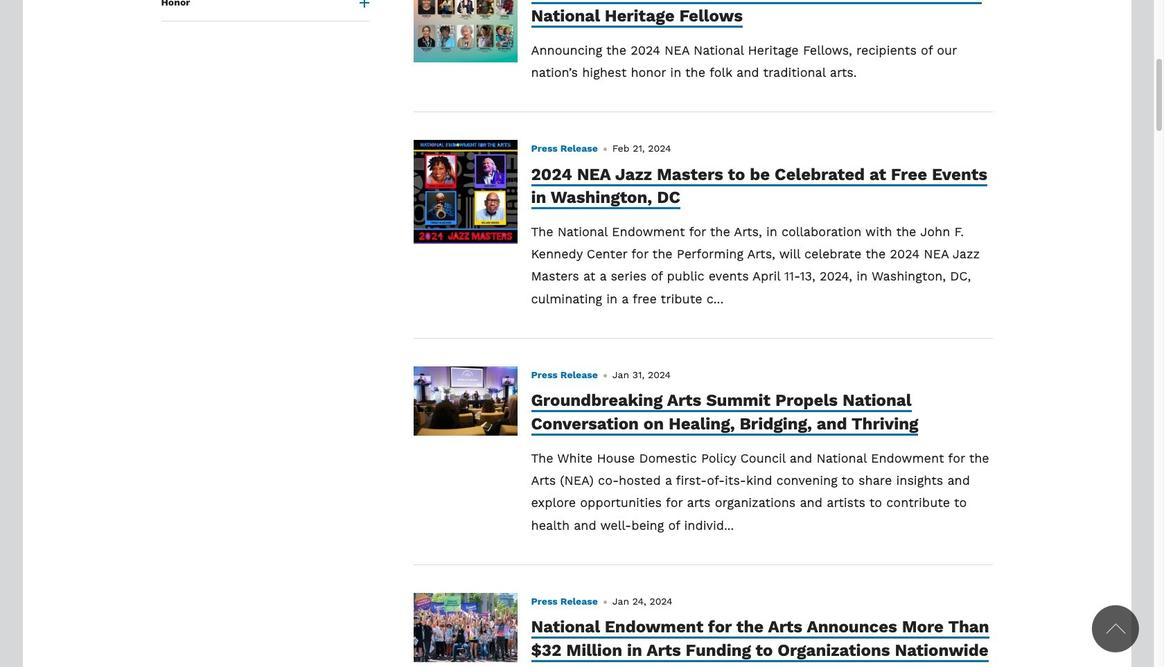 Task type: vqa. For each thing, say whether or not it's contained in the screenshot.
A GROUP OF CHILDREN CELEBRATE THE ARTS IN BOSTON PUBLIC SCHOOLS. THEY ARE OUTSIDE WITH THEIR HANDS RAISED HIGH, SOME HOLDING SIGNS THAT SAY "ICREATE" AND "CREATIVE MIND AT WORK." MANY ARE WEARING TIE-DYED T-SHIRTS AND SOME HOLD MUSICAL INSTRUMENTS. image
yes



Task type: locate. For each thing, give the bounding box(es) containing it.
collage of the 2024 nea jazz masters image
[[414, 140, 518, 244]]

asian man and black/latina woman on stage with screen behind them, audience members in chairs facing them. image
[[414, 367, 518, 437]]



Task type: describe. For each thing, give the bounding box(es) containing it.
a group of children celebrate the arts in boston public schools. they are outside with their hands raised high, some holding signs that say "icreate" and "creative mind at work." many are wearing tie-dyed t-shirts and some hold musical instruments. image
[[414, 594, 518, 663]]

collage of 10 artists announcing the 2024 nea national heritage fellowships image
[[414, 0, 518, 63]]



